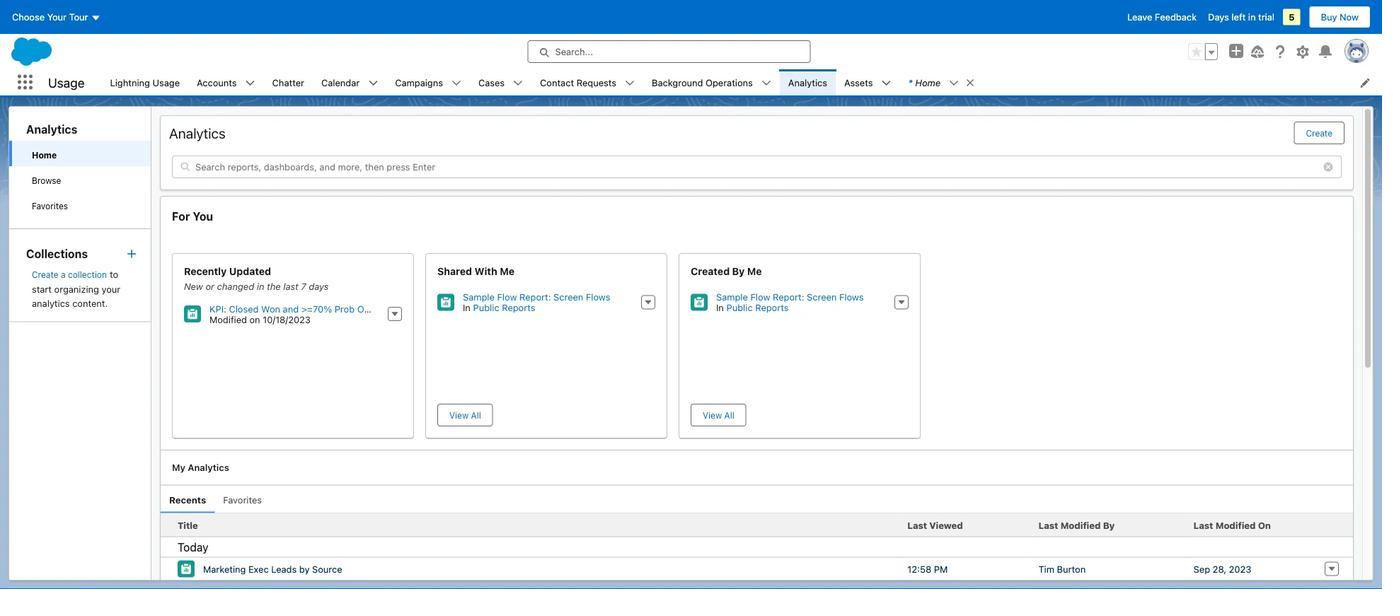 Task type: describe. For each thing, give the bounding box(es) containing it.
analytics
[[788, 77, 827, 88]]

campaigns list item
[[387, 69, 470, 96]]

text default image for contact requests
[[625, 78, 635, 88]]

choose
[[12, 12, 45, 22]]

leave feedback link
[[1128, 12, 1197, 22]]

list item containing *
[[900, 69, 982, 96]]

chatter link
[[264, 69, 313, 96]]

feedback
[[1155, 12, 1197, 22]]

campaigns link
[[387, 69, 452, 96]]

operations
[[706, 77, 753, 88]]

background operations
[[652, 77, 753, 88]]

analytics link
[[780, 69, 836, 96]]

leave feedback
[[1128, 12, 1197, 22]]

calendar list item
[[313, 69, 387, 96]]

text default image for background operations
[[761, 78, 771, 88]]

4 text default image from the left
[[949, 78, 959, 88]]

text default image for assets
[[882, 78, 891, 88]]

lightning usage
[[110, 77, 180, 88]]

0 horizontal spatial usage
[[48, 75, 85, 90]]

background operations link
[[643, 69, 761, 96]]

days left in trial
[[1208, 12, 1275, 22]]

your
[[47, 12, 67, 22]]

chatter
[[272, 77, 304, 88]]

*
[[908, 77, 913, 88]]

text default image for campaigns
[[452, 78, 461, 88]]

text default image for calendar
[[368, 78, 378, 88]]

5
[[1289, 12, 1295, 22]]

in
[[1248, 12, 1256, 22]]

choose your tour button
[[11, 6, 102, 28]]

buy now button
[[1309, 6, 1371, 28]]

choose your tour
[[12, 12, 88, 22]]

contact requests list item
[[532, 69, 643, 96]]

usage inside list
[[153, 77, 180, 88]]

assets
[[844, 77, 873, 88]]

days
[[1208, 12, 1229, 22]]

accounts
[[197, 77, 237, 88]]

tour
[[69, 12, 88, 22]]

home
[[915, 77, 941, 88]]

accounts list item
[[188, 69, 264, 96]]

trial
[[1258, 12, 1275, 22]]



Task type: vqa. For each thing, say whether or not it's contained in the screenshot.
Cases list item
yes



Task type: locate. For each thing, give the bounding box(es) containing it.
list item
[[900, 69, 982, 96]]

text default image inside list item
[[966, 78, 976, 88]]

text default image right home
[[966, 78, 976, 88]]

left
[[1232, 12, 1246, 22]]

text default image
[[966, 78, 976, 88], [452, 78, 461, 88], [513, 78, 523, 88], [625, 78, 635, 88], [882, 78, 891, 88]]

buy
[[1321, 12, 1337, 22]]

text default image
[[245, 78, 255, 88], [368, 78, 378, 88], [761, 78, 771, 88], [949, 78, 959, 88]]

lightning usage link
[[102, 69, 188, 96]]

text default image for accounts
[[245, 78, 255, 88]]

usage right lightning
[[153, 77, 180, 88]]

calendar
[[321, 77, 360, 88]]

background
[[652, 77, 703, 88]]

campaigns
[[395, 77, 443, 88]]

3 text default image from the left
[[513, 78, 523, 88]]

1 horizontal spatial usage
[[153, 77, 180, 88]]

text default image inside background operations list item
[[761, 78, 771, 88]]

leave
[[1128, 12, 1153, 22]]

list
[[102, 69, 1382, 96]]

cases list item
[[470, 69, 532, 96]]

2 text default image from the left
[[368, 78, 378, 88]]

assets link
[[836, 69, 882, 96]]

background operations list item
[[643, 69, 780, 96]]

requests
[[577, 77, 616, 88]]

contact requests link
[[532, 69, 625, 96]]

text default image right accounts
[[245, 78, 255, 88]]

text default image right "requests"
[[625, 78, 635, 88]]

now
[[1340, 12, 1359, 22]]

text default image inside "campaigns" list item
[[452, 78, 461, 88]]

group
[[1188, 43, 1218, 60]]

usage
[[48, 75, 85, 90], [153, 77, 180, 88]]

contact requests
[[540, 77, 616, 88]]

4 text default image from the left
[[625, 78, 635, 88]]

3 text default image from the left
[[761, 78, 771, 88]]

5 text default image from the left
[[882, 78, 891, 88]]

text default image inside accounts list item
[[245, 78, 255, 88]]

buy now
[[1321, 12, 1359, 22]]

text default image right calendar
[[368, 78, 378, 88]]

text default image left * in the top of the page
[[882, 78, 891, 88]]

usage left lightning
[[48, 75, 85, 90]]

text default image right operations
[[761, 78, 771, 88]]

2 text default image from the left
[[452, 78, 461, 88]]

cases link
[[470, 69, 513, 96]]

assets list item
[[836, 69, 900, 96]]

list containing lightning usage
[[102, 69, 1382, 96]]

text default image right home
[[949, 78, 959, 88]]

1 text default image from the left
[[966, 78, 976, 88]]

text default image left cases link
[[452, 78, 461, 88]]

accounts link
[[188, 69, 245, 96]]

text default image inside "contact requests" list item
[[625, 78, 635, 88]]

search...
[[555, 46, 593, 57]]

calendar link
[[313, 69, 368, 96]]

1 text default image from the left
[[245, 78, 255, 88]]

text default image right cases at the left of page
[[513, 78, 523, 88]]

text default image inside cases 'list item'
[[513, 78, 523, 88]]

* home
[[908, 77, 941, 88]]

cases
[[478, 77, 505, 88]]

text default image inside assets list item
[[882, 78, 891, 88]]

contact
[[540, 77, 574, 88]]

lightning
[[110, 77, 150, 88]]

search... button
[[528, 40, 811, 63]]

text default image inside calendar list item
[[368, 78, 378, 88]]

text default image for cases
[[513, 78, 523, 88]]



